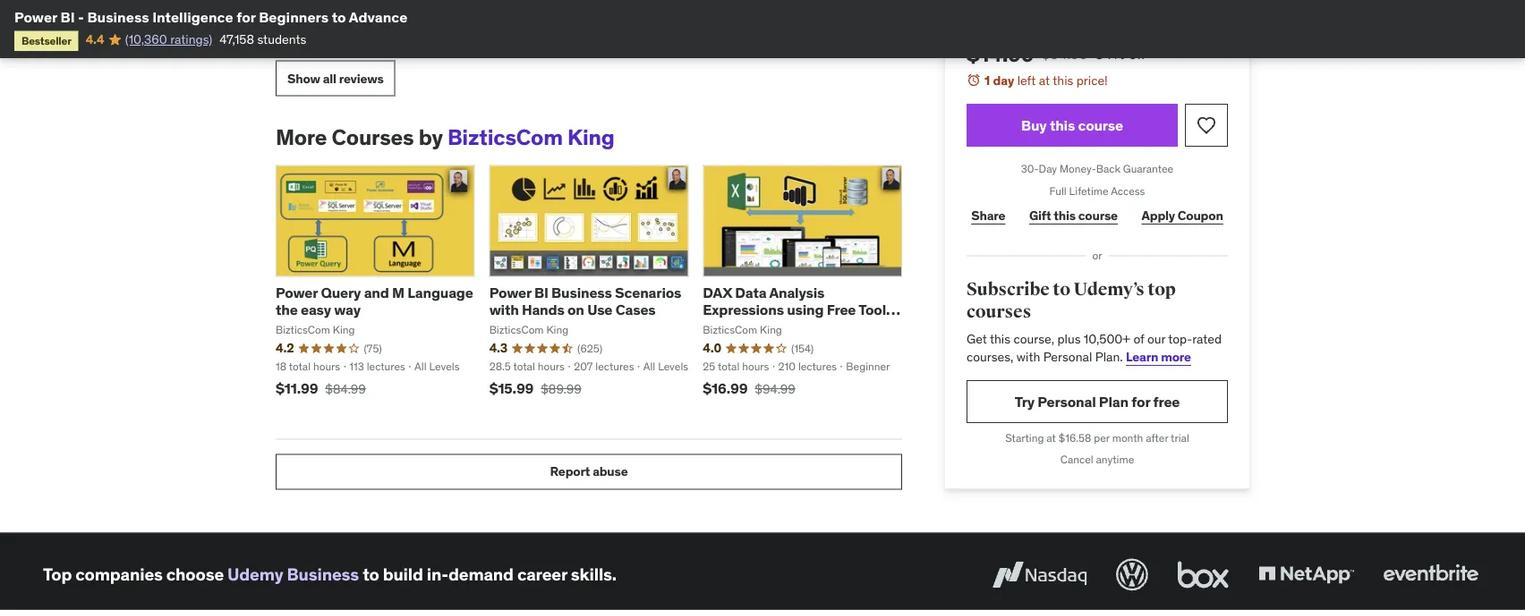 Task type: locate. For each thing, give the bounding box(es) containing it.
this right buy
[[1050, 116, 1076, 135]]

75 reviews element
[[364, 342, 382, 357]]

1 vertical spatial beginners
[[725, 318, 793, 337]]

1 vertical spatial course
[[1079, 208, 1118, 225]]

this up the courses, at the bottom right
[[990, 332, 1011, 348]]

all levels for power bi business scenarios with hands on use cases
[[644, 361, 689, 375]]

show
[[287, 71, 320, 87]]

1 horizontal spatial lectures
[[596, 361, 635, 375]]

beginners inside dax data analysis expressions using free tools for beginners
[[725, 318, 793, 337]]

total right 18
[[289, 361, 311, 375]]

2 horizontal spatial to
[[1053, 279, 1071, 301]]

1 horizontal spatial total
[[514, 361, 535, 375]]

tab list
[[946, 0, 1106, 26]]

2 all from the left
[[644, 361, 656, 375]]

hours up $89.99
[[538, 361, 565, 375]]

1 horizontal spatial all
[[644, 361, 656, 375]]

0 horizontal spatial lectures
[[367, 361, 406, 375]]

all levels left 25
[[644, 361, 689, 375]]

build
[[383, 565, 423, 586]]

all right 113 lectures
[[415, 361, 427, 375]]

expressions
[[703, 301, 784, 320]]

0 vertical spatial beginners
[[259, 8, 329, 26]]

bizticscom up 4.3
[[490, 323, 544, 337]]

power inside power bi business scenarios with hands on use cases bizticscom king
[[490, 284, 532, 302]]

3 total from the left
[[718, 361, 740, 375]]

more courses by bizticscom king
[[276, 125, 615, 152]]

courses
[[332, 125, 414, 152]]

28.5
[[490, 361, 511, 375]]

1 horizontal spatial levels
[[658, 361, 689, 375]]

bizticscom king link
[[448, 125, 615, 152]]

1 horizontal spatial power
[[276, 284, 318, 302]]

bizticscom
[[448, 125, 563, 152], [276, 323, 330, 337], [490, 323, 544, 337], [703, 323, 758, 337]]

course for gift this course
[[1079, 208, 1118, 225]]

after
[[1146, 432, 1169, 445]]

0 vertical spatial $94.99
[[1042, 45, 1089, 64]]

0 vertical spatial course
[[1079, 116, 1124, 135]]

1 all levels from the left
[[415, 361, 460, 375]]

lectures for use
[[596, 361, 635, 375]]

1 vertical spatial at
[[1047, 432, 1057, 445]]

this right gift
[[1054, 208, 1076, 225]]

2 horizontal spatial power
[[490, 284, 532, 302]]

to left mark review by stoyan v. as unhelpful icon
[[332, 8, 346, 26]]

2 all levels from the left
[[644, 361, 689, 375]]

at right the left at the top of the page
[[1039, 73, 1051, 89]]

$94.99 inside $14.99 $94.99 84% off
[[1042, 45, 1089, 64]]

0 horizontal spatial levels
[[429, 361, 460, 375]]

lifetime
[[1070, 184, 1109, 198]]

47,158
[[220, 31, 254, 47]]

2 course from the top
[[1079, 208, 1118, 225]]

1 vertical spatial with
[[1017, 350, 1041, 366]]

0 horizontal spatial all
[[415, 361, 427, 375]]

210 lectures
[[779, 361, 837, 375]]

18 total hours
[[276, 361, 340, 375]]

2 levels from the left
[[658, 361, 689, 375]]

1 vertical spatial business
[[552, 284, 612, 302]]

buy this course
[[1022, 116, 1124, 135]]

2 horizontal spatial total
[[718, 361, 740, 375]]

total right 28.5
[[514, 361, 535, 375]]

1 horizontal spatial bi
[[535, 284, 549, 302]]

king
[[568, 125, 615, 152], [333, 323, 355, 337], [547, 323, 569, 337], [760, 323, 783, 337]]

25
[[703, 361, 716, 375]]

personal up $16.58
[[1038, 393, 1097, 411]]

this inside get this course, plus 10,500+ of our top-rated courses, with personal plan.
[[990, 332, 1011, 348]]

or
[[1093, 250, 1103, 263]]

power left 'query'
[[276, 284, 318, 302]]

course inside button
[[1079, 116, 1124, 135]]

1 levels from the left
[[429, 361, 460, 375]]

trial
[[1171, 432, 1190, 445]]

hours up $11.99 $84.99
[[313, 361, 340, 375]]

2 vertical spatial to
[[363, 565, 379, 586]]

1 lectures from the left
[[367, 361, 406, 375]]

beginners down "data"
[[725, 318, 793, 337]]

1 horizontal spatial $94.99
[[1042, 45, 1089, 64]]

1 horizontal spatial hours
[[538, 361, 565, 375]]

power for power bi business scenarios with hands on use cases bizticscom king
[[490, 284, 532, 302]]

by
[[419, 125, 443, 152]]

business
[[87, 8, 149, 26], [552, 284, 612, 302], [287, 565, 359, 586]]

per
[[1095, 432, 1110, 445]]

1
[[985, 73, 991, 89]]

reviews
[[339, 71, 384, 87]]

share
[[972, 208, 1006, 225]]

course down lifetime
[[1079, 208, 1118, 225]]

(154)
[[792, 342, 814, 356]]

abuse
[[593, 464, 628, 481]]

total for $11.99
[[289, 361, 311, 375]]

2 vertical spatial business
[[287, 565, 359, 586]]

0 horizontal spatial to
[[332, 8, 346, 26]]

this inside button
[[1050, 116, 1076, 135]]

learn more link
[[1127, 350, 1192, 366]]

box image
[[1174, 556, 1234, 596]]

1 all from the left
[[415, 361, 427, 375]]

to left udemy's
[[1053, 279, 1071, 301]]

levels left 28.5
[[429, 361, 460, 375]]

2 horizontal spatial for
[[1132, 393, 1151, 411]]

0 horizontal spatial hours
[[313, 361, 340, 375]]

0 horizontal spatial $94.99
[[755, 381, 796, 398]]

at left $16.58
[[1047, 432, 1057, 445]]

analysis
[[770, 284, 825, 302]]

0 vertical spatial at
[[1039, 73, 1051, 89]]

2 hours from the left
[[538, 361, 565, 375]]

0 vertical spatial for
[[237, 8, 256, 26]]

free
[[827, 301, 856, 320]]

to
[[332, 8, 346, 26], [1053, 279, 1071, 301], [363, 565, 379, 586]]

personal down plus
[[1044, 350, 1093, 366]]

all
[[415, 361, 427, 375], [644, 361, 656, 375]]

bi left -
[[61, 8, 75, 26]]

1 horizontal spatial with
[[1017, 350, 1041, 366]]

$94.99 down 210
[[755, 381, 796, 398]]

2 horizontal spatial hours
[[743, 361, 770, 375]]

1 vertical spatial $94.99
[[755, 381, 796, 398]]

0 horizontal spatial all levels
[[415, 361, 460, 375]]

4.3
[[490, 341, 508, 357]]

(10,360 ratings)
[[125, 31, 212, 47]]

lectures down 75 reviews element
[[367, 361, 406, 375]]

power up the 'bestseller'
[[14, 8, 57, 26]]

$89.99
[[541, 381, 582, 398]]

gift
[[1030, 208, 1052, 225]]

power query and m language the easy way bizticscom king
[[276, 284, 473, 337]]

2 horizontal spatial business
[[552, 284, 612, 302]]

total
[[289, 361, 311, 375], [514, 361, 535, 375], [718, 361, 740, 375]]

bizticscom inside 'power query and m language the easy way bizticscom king'
[[276, 323, 330, 337]]

$84.99
[[325, 381, 366, 398]]

$94.99 for $16.99
[[755, 381, 796, 398]]

$16.58
[[1059, 432, 1092, 445]]

hours for $11.99
[[313, 361, 340, 375]]

113 lectures
[[350, 361, 406, 375]]

1 course from the top
[[1079, 116, 1124, 135]]

bi left on
[[535, 284, 549, 302]]

bi for business
[[535, 284, 549, 302]]

top
[[1148, 279, 1176, 301]]

2 horizontal spatial lectures
[[799, 361, 837, 375]]

to left build
[[363, 565, 379, 586]]

lectures down 154 reviews element
[[799, 361, 837, 375]]

0 horizontal spatial bi
[[61, 8, 75, 26]]

in-
[[427, 565, 449, 586]]

1 horizontal spatial all levels
[[644, 361, 689, 375]]

bizticscom king
[[703, 323, 783, 337]]

with down course,
[[1017, 350, 1041, 366]]

0 vertical spatial bi
[[61, 8, 75, 26]]

bi inside power bi business scenarios with hands on use cases bizticscom king
[[535, 284, 549, 302]]

access
[[1111, 184, 1146, 198]]

2 total from the left
[[514, 361, 535, 375]]

1 vertical spatial to
[[1053, 279, 1071, 301]]

2 lectures from the left
[[596, 361, 635, 375]]

king inside 'power query and m language the easy way bizticscom king'
[[333, 323, 355, 337]]

0 horizontal spatial with
[[490, 301, 519, 320]]

levels left 25
[[658, 361, 689, 375]]

with inside get this course, plus 10,500+ of our top-rated courses, with personal plan.
[[1017, 350, 1041, 366]]

of
[[1134, 332, 1145, 348]]

apply
[[1142, 208, 1176, 225]]

$94.99 up 1 day left at this price!
[[1042, 45, 1089, 64]]

4.2
[[276, 341, 294, 357]]

2 vertical spatial for
[[1132, 393, 1151, 411]]

data
[[736, 284, 767, 302]]

0 horizontal spatial beginners
[[259, 8, 329, 26]]

more
[[276, 125, 327, 152]]

1 vertical spatial bi
[[535, 284, 549, 302]]

volkswagen image
[[1113, 556, 1153, 596]]

113
[[350, 361, 364, 375]]

bi for -
[[61, 8, 75, 26]]

top-
[[1169, 332, 1193, 348]]

this inside 'link'
[[1054, 208, 1076, 225]]

0 vertical spatial to
[[332, 8, 346, 26]]

0 horizontal spatial for
[[237, 8, 256, 26]]

0 vertical spatial personal
[[1044, 350, 1093, 366]]

report abuse
[[550, 464, 628, 481]]

for up 47,158
[[237, 8, 256, 26]]

gift this course
[[1030, 208, 1118, 225]]

off
[[1130, 45, 1146, 64]]

try
[[1015, 393, 1035, 411]]

personal
[[1044, 350, 1093, 366], [1038, 393, 1097, 411]]

hours up $16.99 $94.99 on the bottom of page
[[743, 361, 770, 375]]

with up 4.3
[[490, 301, 519, 320]]

1 horizontal spatial business
[[287, 565, 359, 586]]

this for gift
[[1054, 208, 1076, 225]]

$94.99 for $14.99
[[1042, 45, 1089, 64]]

for up 4.0
[[703, 318, 722, 337]]

total right 25
[[718, 361, 740, 375]]

for left the free
[[1132, 393, 1151, 411]]

at inside starting at $16.58 per month after trial cancel anytime
[[1047, 432, 1057, 445]]

career
[[518, 565, 568, 586]]

0 horizontal spatial total
[[289, 361, 311, 375]]

all levels right 113 lectures
[[415, 361, 460, 375]]

plan
[[1100, 393, 1129, 411]]

course up back
[[1079, 116, 1124, 135]]

hours
[[313, 361, 340, 375], [538, 361, 565, 375], [743, 361, 770, 375]]

advance
[[349, 8, 408, 26]]

beginners up students
[[259, 8, 329, 26]]

84%
[[1096, 45, 1126, 64]]

gift this course link
[[1025, 199, 1123, 235]]

lectures down 625 reviews element
[[596, 361, 635, 375]]

power up 4.3
[[490, 284, 532, 302]]

business inside power bi business scenarios with hands on use cases bizticscom king
[[552, 284, 612, 302]]

bi
[[61, 8, 75, 26], [535, 284, 549, 302]]

0 vertical spatial business
[[87, 8, 149, 26]]

(10,360
[[125, 31, 167, 47]]

this for buy
[[1050, 116, 1076, 135]]

0 horizontal spatial power
[[14, 8, 57, 26]]

course inside 'link'
[[1079, 208, 1118, 225]]

1 vertical spatial for
[[703, 318, 722, 337]]

all right 207 lectures
[[644, 361, 656, 375]]

levels for power bi business scenarios with hands on use cases
[[658, 361, 689, 375]]

1 horizontal spatial beginners
[[725, 318, 793, 337]]

total for $15.99
[[514, 361, 535, 375]]

1 horizontal spatial for
[[703, 318, 722, 337]]

1 hours from the left
[[313, 361, 340, 375]]

for inside dax data analysis expressions using free tools for beginners
[[703, 318, 722, 337]]

ratings)
[[170, 31, 212, 47]]

skills.
[[571, 565, 617, 586]]

bizticscom down easy
[[276, 323, 330, 337]]

easy
[[301, 301, 331, 320]]

total for $16.99
[[718, 361, 740, 375]]

$94.99 inside $16.99 $94.99
[[755, 381, 796, 398]]

0 vertical spatial with
[[490, 301, 519, 320]]

try personal plan for free
[[1015, 393, 1181, 411]]

with inside power bi business scenarios with hands on use cases bizticscom king
[[490, 301, 519, 320]]

left
[[1018, 73, 1036, 89]]

power inside 'power query and m language the easy way bizticscom king'
[[276, 284, 318, 302]]

plan.
[[1096, 350, 1124, 366]]

using
[[787, 301, 824, 320]]

1 total from the left
[[289, 361, 311, 375]]

3 hours from the left
[[743, 361, 770, 375]]



Task type: vqa. For each thing, say whether or not it's contained in the screenshot.


Task type: describe. For each thing, give the bounding box(es) containing it.
hours for $16.99
[[743, 361, 770, 375]]

$15.99
[[490, 380, 534, 399]]

top companies choose udemy business to build in-demand career skills.
[[43, 565, 617, 586]]

power for power query and m language the easy way bizticscom king
[[276, 284, 318, 302]]

all
[[323, 71, 337, 87]]

courses
[[967, 302, 1032, 324]]

show all reviews
[[287, 71, 384, 87]]

on
[[568, 301, 585, 320]]

add to wishlist image
[[1196, 115, 1218, 137]]

month
[[1113, 432, 1144, 445]]

students
[[257, 31, 307, 47]]

back
[[1097, 162, 1121, 176]]

m
[[392, 284, 405, 302]]

apply coupon
[[1142, 208, 1224, 225]]

alarm image
[[967, 73, 981, 88]]

$15.99 $89.99
[[490, 380, 582, 399]]

companies
[[75, 565, 163, 586]]

the
[[276, 301, 298, 320]]

$14.99 $94.99 84% off
[[967, 41, 1146, 68]]

154 reviews element
[[792, 342, 814, 357]]

money-
[[1060, 162, 1097, 176]]

bizticscom inside power bi business scenarios with hands on use cases bizticscom king
[[490, 323, 544, 337]]

all levels for power query and m language the easy way
[[415, 361, 460, 375]]

price!
[[1077, 73, 1108, 89]]

use
[[588, 301, 613, 320]]

all for power bi business scenarios with hands on use cases
[[644, 361, 656, 375]]

25 total hours
[[703, 361, 770, 375]]

hours for $15.99
[[538, 361, 565, 375]]

0 horizontal spatial business
[[87, 8, 149, 26]]

bizticscom down expressions
[[703, 323, 758, 337]]

free
[[1154, 393, 1181, 411]]

show all reviews button
[[276, 61, 395, 97]]

1 vertical spatial personal
[[1038, 393, 1097, 411]]

lectures for way
[[367, 361, 406, 375]]

course for buy this course
[[1079, 116, 1124, 135]]

full
[[1050, 184, 1067, 198]]

choose
[[166, 565, 224, 586]]

report
[[550, 464, 590, 481]]

$16.99 $94.99
[[703, 380, 796, 399]]

4.4
[[86, 31, 104, 47]]

(625)
[[578, 342, 603, 356]]

hands
[[522, 301, 565, 320]]

udemy
[[228, 565, 283, 586]]

47,158 students
[[220, 31, 307, 47]]

coupon
[[1178, 208, 1224, 225]]

210
[[779, 361, 796, 375]]

625 reviews element
[[578, 342, 603, 357]]

1 day left at this price!
[[985, 73, 1108, 89]]

cases
[[616, 301, 656, 320]]

mark review by stoyan v. as helpful image
[[326, 15, 344, 33]]

1 horizontal spatial to
[[363, 565, 379, 586]]

courses,
[[967, 350, 1014, 366]]

day
[[1039, 162, 1058, 176]]

more
[[1162, 350, 1192, 366]]

way
[[334, 301, 361, 320]]

netapp image
[[1256, 556, 1359, 596]]

bizticscom right "by"
[[448, 125, 563, 152]]

buy this course button
[[967, 104, 1179, 147]]

share button
[[967, 199, 1011, 235]]

$14.99
[[967, 41, 1035, 68]]

report abuse button
[[276, 455, 903, 491]]

levels for power query and m language the easy way
[[429, 361, 460, 375]]

power bi business scenarios with hands on use cases bizticscom king
[[490, 284, 682, 337]]

this down $14.99 $94.99 84% off
[[1053, 73, 1074, 89]]

power for power bi - business intelligence for beginners to advance
[[14, 8, 57, 26]]

starting
[[1006, 432, 1045, 445]]

tools
[[859, 301, 894, 320]]

$11.99
[[276, 380, 318, 399]]

30-
[[1022, 162, 1039, 176]]

18
[[276, 361, 287, 375]]

bestseller
[[21, 33, 71, 47]]

dax data analysis expressions using free tools for beginners
[[703, 284, 894, 337]]

subscribe
[[967, 279, 1050, 301]]

3 lectures from the left
[[799, 361, 837, 375]]

learn more
[[1127, 350, 1192, 366]]

day
[[993, 73, 1015, 89]]

to inside subscribe to udemy's top courses
[[1053, 279, 1071, 301]]

anytime
[[1097, 454, 1135, 468]]

28.5 total hours
[[490, 361, 565, 375]]

nasdaq image
[[989, 556, 1092, 596]]

king inside power bi business scenarios with hands on use cases bizticscom king
[[547, 323, 569, 337]]

course,
[[1014, 332, 1055, 348]]

all for power query and m language the easy way
[[415, 361, 427, 375]]

subscribe to udemy's top courses
[[967, 279, 1176, 324]]

this for get
[[990, 332, 1011, 348]]

power bi business scenarios with hands on use cases link
[[490, 284, 682, 320]]

207
[[574, 361, 593, 375]]

try personal plan for free link
[[967, 381, 1229, 424]]

get this course, plus 10,500+ of our top-rated courses, with personal plan.
[[967, 332, 1222, 366]]

power query and m language the easy way link
[[276, 284, 473, 320]]

10,500+
[[1084, 332, 1131, 348]]

helpful?
[[276, 17, 316, 31]]

mark review by stoyan v. as unhelpful image
[[360, 15, 378, 33]]

udemy business link
[[228, 565, 359, 586]]

personal inside get this course, plus 10,500+ of our top-rated courses, with personal plan.
[[1044, 350, 1093, 366]]

30-day money-back guarantee full lifetime access
[[1022, 162, 1174, 198]]

language
[[408, 284, 473, 302]]

learn
[[1127, 350, 1159, 366]]

dax data analysis expressions using free tools for beginners link
[[703, 284, 901, 337]]

eventbrite image
[[1380, 556, 1483, 596]]

intelligence
[[152, 8, 233, 26]]



